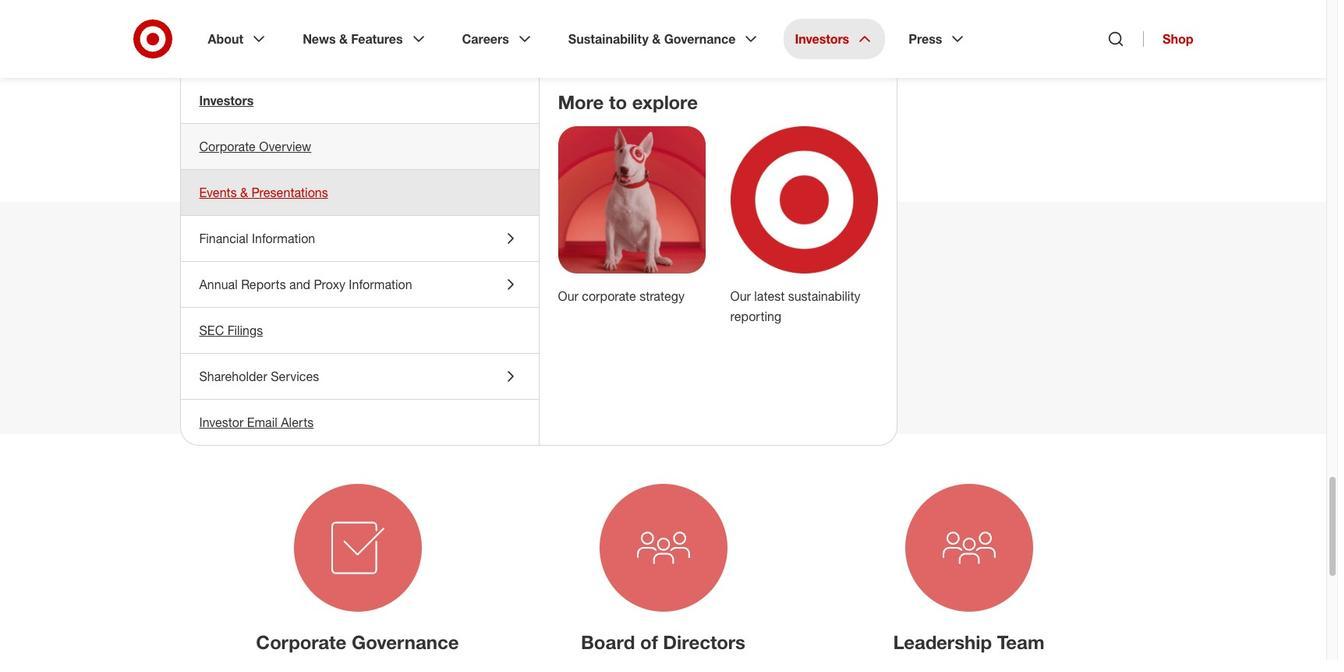 Task type: describe. For each thing, give the bounding box(es) containing it.
click
[[818, 306, 844, 322]]

corporate overview link
[[181, 124, 538, 169]]

our for our corporate strategy
[[558, 289, 579, 304]]

1 vertical spatial investors
[[199, 93, 254, 108]]

sustainability & governance
[[568, 31, 736, 47]]

sustainability
[[568, 31, 649, 47]]

change
[[697, 306, 738, 322]]

55403
[[467, 81, 502, 97]]

target bullseye logo image
[[730, 126, 878, 274]]

annual
[[199, 277, 238, 292]]

investor email alerts
[[199, 415, 314, 430]]

shop
[[1163, 31, 1194, 47]]

1 horizontal spatial investors
[[795, 31, 849, 47]]

services
[[271, 369, 319, 384]]

shareholder
[[199, 369, 267, 384]]

our latest sustainability reporting
[[730, 289, 861, 324]]

0 horizontal spatial governance
[[352, 631, 459, 655]]

leadership team
[[893, 631, 1045, 655]]

sec filings
[[199, 323, 263, 338]]

more to explore
[[558, 90, 698, 114]]

press
[[909, 31, 942, 47]]

reporting
[[730, 309, 781, 324]]

sustainability
[[788, 289, 861, 304]]

(tpn-
[[473, 61, 506, 77]]

events & presentations
[[199, 185, 328, 200]]

team
[[997, 631, 1045, 655]]

+1-
[[370, 114, 390, 130]]

more
[[558, 90, 604, 114]]

target's mascot bullseye in front of red background image
[[558, 126, 705, 274]]

investor
[[549, 306, 593, 322]]

of
[[640, 631, 658, 655]]

proxy
[[314, 277, 345, 292]]

sustainability & governance link
[[557, 19, 772, 59]]

corporate for corporate governance
[[256, 631, 346, 655]]

1 vertical spatial investors link
[[181, 78, 538, 123]]

site navigation element
[[0, 0, 1338, 661]]

1220)
[[506, 61, 537, 77]]

investor email alerts
[[512, 253, 814, 290]]

news
[[303, 31, 336, 47]]

new
[[523, 306, 546, 322]]

& for events
[[240, 185, 248, 200]]

to
[[444, 306, 457, 322]]

+1-800-775-3110 investorrelations@target.com
[[370, 114, 545, 150]]

financial information link
[[181, 216, 538, 261]]

corporate governance
[[256, 631, 459, 655]]

3110
[[441, 114, 469, 130]]

and
[[289, 277, 310, 292]]

news & features link
[[292, 19, 439, 59]]

leadership
[[893, 631, 992, 655]]

& for sustainability
[[652, 31, 661, 47]]

financial information
[[199, 231, 315, 246]]

0 vertical spatial investors link
[[784, 19, 885, 59]]

events
[[199, 185, 237, 200]]

1 vertical spatial to
[[683, 306, 694, 322]]

directors
[[663, 631, 746, 655]]

board
[[581, 631, 635, 655]]

our corporate strategy
[[558, 289, 685, 304]]

about link
[[197, 19, 279, 59]]

shareholder services link
[[181, 354, 538, 399]]

+1-800-775-3110 link
[[370, 114, 469, 130]]

alerts,
[[630, 306, 664, 322]]

events & presentations link
[[181, 170, 538, 215]]

to sign up for new investor email alerts, or to change your request, click below.
[[444, 306, 882, 322]]

our corporate strategy link
[[558, 289, 685, 304]]

to inside site navigation "element"
[[609, 90, 627, 114]]



Task type: vqa. For each thing, say whether or not it's contained in the screenshot.
investor
yes



Task type: locate. For each thing, give the bounding box(es) containing it.
alerts
[[729, 253, 814, 290]]

1 horizontal spatial our
[[730, 289, 751, 304]]

1 horizontal spatial investors link
[[784, 19, 885, 59]]

investor up target
[[370, 21, 418, 36]]

investor inside investor relations target corporation 1000 nicollet mall (tpn-1220) minneapolis, mn 55403
[[370, 21, 418, 36]]

1 horizontal spatial information
[[349, 277, 412, 292]]

1 horizontal spatial governance
[[664, 31, 736, 47]]

careers
[[462, 31, 509, 47]]

investors
[[795, 31, 849, 47], [199, 93, 254, 108]]

information down presentations
[[252, 231, 315, 246]]

sign
[[460, 306, 483, 322]]

annual reports and proxy information
[[199, 277, 412, 292]]

press link
[[898, 19, 978, 59]]

shop link
[[1143, 31, 1194, 47]]

0 vertical spatial corporate
[[199, 139, 256, 154]]

our latest sustainability reporting link
[[730, 289, 861, 324]]

0 vertical spatial information
[[252, 231, 315, 246]]

information down "financial information" link
[[349, 277, 412, 292]]

0 vertical spatial governance
[[664, 31, 736, 47]]

0 horizontal spatial corporate
[[199, 139, 256, 154]]

or
[[668, 306, 679, 322]]

strategy
[[640, 289, 685, 304]]

mn
[[444, 81, 464, 97]]

800-
[[390, 114, 415, 130]]

& right sustainability
[[652, 31, 661, 47]]

investor for investor email alerts
[[199, 415, 243, 430]]

news & features
[[303, 31, 403, 47]]

financial
[[199, 231, 248, 246]]

governance inside 'link'
[[664, 31, 736, 47]]

0 vertical spatial investor
[[370, 21, 418, 36]]

shareholder services
[[199, 369, 319, 384]]

information inside "financial information" link
[[252, 231, 315, 246]]

investor inside site navigation "element"
[[199, 415, 243, 430]]

filings
[[227, 323, 263, 338]]

1 horizontal spatial email
[[640, 253, 720, 290]]

annual reports and proxy information link
[[181, 262, 538, 307]]

1 vertical spatial email
[[597, 306, 627, 322]]

investor left the email
[[199, 415, 243, 430]]

to right more
[[609, 90, 627, 114]]

investorrelations@target.com link
[[370, 134, 545, 150]]

2 vertical spatial investor
[[199, 415, 243, 430]]

investorrelations@target.com
[[370, 134, 545, 150]]

careers link
[[451, 19, 545, 59]]

investor for investor email alerts
[[512, 253, 631, 290]]

0 horizontal spatial investor
[[199, 415, 243, 430]]

information
[[252, 231, 315, 246], [349, 277, 412, 292]]

0 horizontal spatial &
[[240, 185, 248, 200]]

email up or
[[640, 253, 720, 290]]

alerts
[[281, 415, 314, 430]]

to
[[609, 90, 627, 114], [683, 306, 694, 322]]

reports
[[241, 277, 286, 292]]

investors link
[[784, 19, 885, 59], [181, 78, 538, 123]]

our for our latest sustainability reporting
[[730, 289, 751, 304]]

& for news
[[339, 31, 348, 47]]

corporate
[[582, 289, 636, 304]]

latest
[[754, 289, 785, 304]]

1 horizontal spatial investor
[[370, 21, 418, 36]]

sec
[[199, 323, 224, 338]]

investor email alerts link
[[181, 400, 538, 445]]

minneapolis,
[[370, 81, 440, 97]]

0 horizontal spatial email
[[597, 306, 627, 322]]

email
[[640, 253, 720, 290], [597, 306, 627, 322]]

& inside 'link'
[[652, 31, 661, 47]]

corporation
[[408, 41, 474, 56]]

2 horizontal spatial investor
[[512, 253, 631, 290]]

governance
[[664, 31, 736, 47], [352, 631, 459, 655]]

our up investor
[[558, 289, 579, 304]]

below.
[[847, 306, 882, 322]]

your
[[742, 306, 766, 322]]

for
[[505, 306, 519, 322]]

0 vertical spatial to
[[609, 90, 627, 114]]

investor
[[370, 21, 418, 36], [512, 253, 631, 290], [199, 415, 243, 430]]

target
[[370, 41, 404, 56]]

overview
[[259, 139, 311, 154]]

board of directors
[[581, 631, 746, 655]]

sec filings link
[[181, 308, 538, 353]]

investor relations target corporation 1000 nicollet mall (tpn-1220) minneapolis, mn 55403
[[370, 21, 537, 97]]

request,
[[769, 306, 815, 322]]

up
[[487, 306, 501, 322]]

0 horizontal spatial information
[[252, 231, 315, 246]]

1 vertical spatial information
[[349, 277, 412, 292]]

& right the news
[[339, 31, 348, 47]]

investor for investor relations target corporation 1000 nicollet mall (tpn-1220) minneapolis, mn 55403
[[370, 21, 418, 36]]

presentations
[[252, 185, 328, 200]]

mall
[[447, 61, 470, 77]]

corporate overview
[[199, 139, 311, 154]]

0 horizontal spatial investors link
[[181, 78, 538, 123]]

0 vertical spatial email
[[640, 253, 720, 290]]

1 vertical spatial governance
[[352, 631, 459, 655]]

0 vertical spatial investors
[[795, 31, 849, 47]]

nicollet
[[401, 61, 443, 77]]

1 horizontal spatial corporate
[[256, 631, 346, 655]]

corporate inside corporate overview link
[[199, 139, 256, 154]]

2 our from the left
[[730, 289, 751, 304]]

1 our from the left
[[558, 289, 579, 304]]

corporate
[[199, 139, 256, 154], [256, 631, 346, 655]]

&
[[339, 31, 348, 47], [652, 31, 661, 47], [240, 185, 248, 200]]

investor up investor
[[512, 253, 631, 290]]

0 horizontal spatial to
[[609, 90, 627, 114]]

to right or
[[683, 306, 694, 322]]

our up your
[[730, 289, 751, 304]]

1 horizontal spatial to
[[683, 306, 694, 322]]

about
[[208, 31, 243, 47]]

relations
[[421, 21, 473, 36]]

2 horizontal spatial &
[[652, 31, 661, 47]]

corporate for corporate overview
[[199, 139, 256, 154]]

& right the events
[[240, 185, 248, 200]]

our inside our latest sustainability reporting
[[730, 289, 751, 304]]

email
[[247, 415, 277, 430]]

1 vertical spatial corporate
[[256, 631, 346, 655]]

information inside annual reports and proxy information link
[[349, 277, 412, 292]]

features
[[351, 31, 403, 47]]

0 horizontal spatial our
[[558, 289, 579, 304]]

0 horizontal spatial investors
[[199, 93, 254, 108]]

explore
[[632, 90, 698, 114]]

1 vertical spatial investor
[[512, 253, 631, 290]]

775-
[[415, 114, 441, 130]]

1000
[[370, 61, 398, 77]]

our
[[558, 289, 579, 304], [730, 289, 751, 304]]

email down corporate
[[597, 306, 627, 322]]

1 horizontal spatial &
[[339, 31, 348, 47]]



